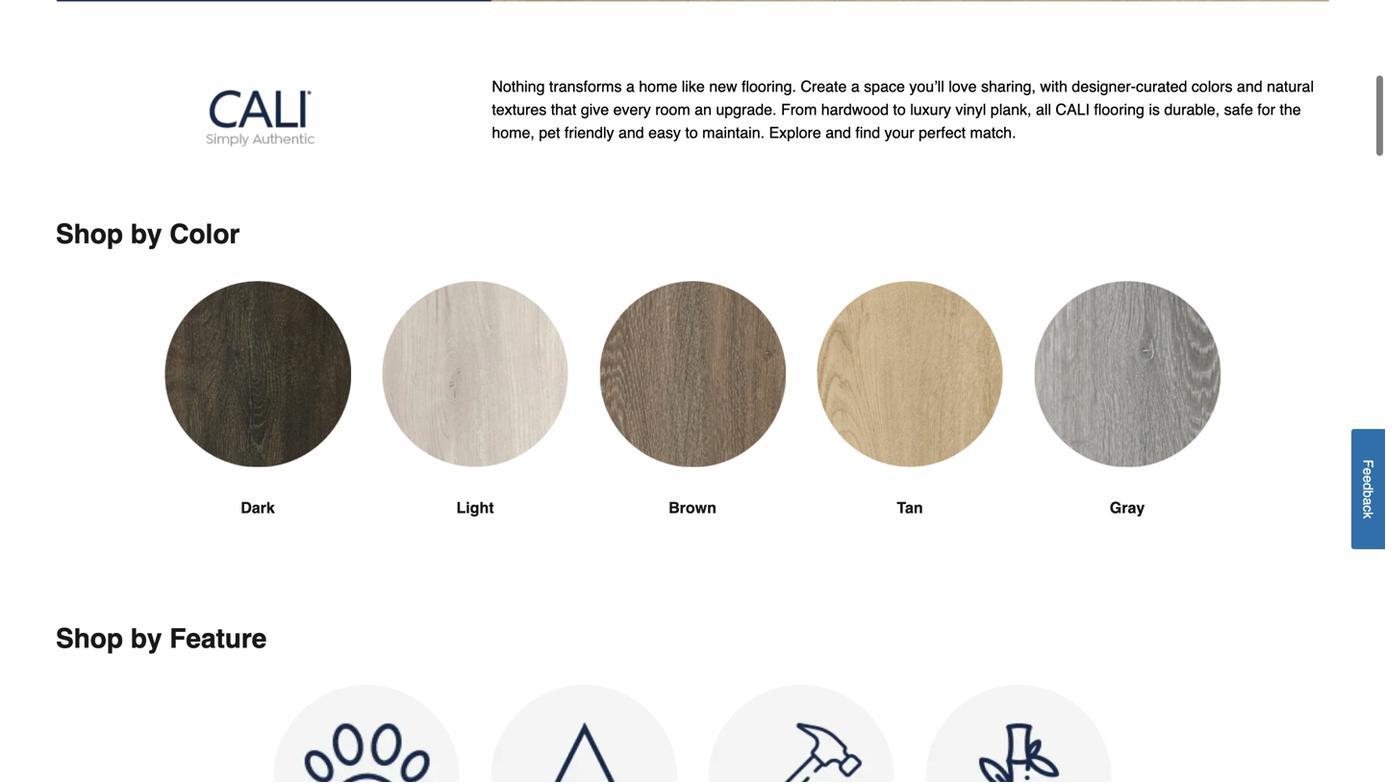 Task type: vqa. For each thing, say whether or not it's contained in the screenshot.
bottom be
no



Task type: describe. For each thing, give the bounding box(es) containing it.
transforms
[[549, 77, 622, 95]]

1 horizontal spatial to
[[893, 100, 906, 118]]

hardwood
[[821, 100, 889, 118]]

your
[[885, 123, 914, 141]]

shop by feature
[[56, 623, 267, 654]]

color
[[170, 219, 240, 250]]

home
[[639, 77, 677, 95]]

durable,
[[1164, 100, 1220, 118]]

by for feature
[[131, 623, 162, 654]]

brown
[[669, 499, 716, 517]]

the
[[1280, 100, 1301, 118]]

a hammer icon. image
[[708, 685, 895, 782]]

gray
[[1110, 499, 1145, 517]]

every
[[613, 100, 651, 118]]

from
[[781, 100, 817, 118]]

a dark finish flooring swatch. image
[[164, 281, 351, 468]]

b
[[1361, 490, 1376, 498]]

with
[[1040, 77, 1068, 95]]

find
[[855, 123, 880, 141]]

like
[[682, 77, 705, 95]]

light link
[[382, 281, 568, 566]]

1 horizontal spatial a
[[851, 77, 860, 95]]

sharing,
[[981, 77, 1036, 95]]

2 horizontal spatial and
[[1237, 77, 1263, 95]]

nothing
[[492, 77, 545, 95]]

a gray flooring swatch. image
[[1034, 281, 1221, 468]]

an
[[695, 100, 712, 118]]

space
[[864, 77, 905, 95]]

flooring.
[[742, 77, 796, 95]]

a light finish flooring swatch. image
[[382, 281, 568, 467]]

textures
[[492, 100, 547, 118]]

match.
[[970, 123, 1016, 141]]

f e e d b a c k
[[1361, 459, 1376, 519]]

d
[[1361, 483, 1376, 490]]

plank,
[[991, 100, 1032, 118]]

nothing transforms a home like new flooring. create a space you'll love sharing, with designer-curated colors and natural textures that give every room an upgrade. from hardwood to luxury vinyl plank, all cali flooring is durable, safe for the home, pet friendly and easy to maintain. explore and find your perfect match.
[[492, 77, 1314, 141]]

k
[[1361, 512, 1376, 519]]

that
[[551, 100, 577, 118]]



Task type: locate. For each thing, give the bounding box(es) containing it.
1 shop from the top
[[56, 219, 123, 250]]

0 vertical spatial shop
[[56, 219, 123, 250]]

to
[[893, 100, 906, 118], [685, 123, 698, 141]]

upgrade.
[[716, 100, 777, 118]]

dark link
[[164, 281, 351, 566]]

and up safe
[[1237, 77, 1263, 95]]

0 horizontal spatial and
[[618, 123, 644, 141]]

1 vertical spatial to
[[685, 123, 698, 141]]

2 e from the top
[[1361, 475, 1376, 483]]

by
[[131, 219, 162, 250], [131, 623, 162, 654]]

2 by from the top
[[131, 623, 162, 654]]

curated
[[1136, 77, 1187, 95]]

a tan flooring swatch. image
[[817, 281, 1003, 467]]

brown link
[[599, 281, 786, 566]]

safe
[[1224, 100, 1253, 118]]

a up hardwood
[[851, 77, 860, 95]]

new
[[709, 77, 737, 95]]

a up k
[[1361, 498, 1376, 505]]

a inside button
[[1361, 498, 1376, 505]]

a brown flooring swatch. image
[[599, 281, 786, 468]]

e
[[1361, 468, 1376, 475], [1361, 475, 1376, 483]]

a up 'every'
[[626, 77, 635, 95]]

cali logo. image
[[60, 79, 461, 154]]

0 vertical spatial to
[[893, 100, 906, 118]]

cali
[[1056, 100, 1090, 118]]

friendly
[[565, 123, 614, 141]]

luxury
[[910, 100, 951, 118]]

to up your
[[893, 100, 906, 118]]

shop
[[56, 219, 123, 250], [56, 623, 123, 654]]

2 shop from the top
[[56, 623, 123, 654]]

dark
[[241, 499, 275, 517]]

1 vertical spatial by
[[131, 623, 162, 654]]

give
[[581, 100, 609, 118]]

designer-
[[1072, 77, 1136, 95]]

room
[[655, 100, 690, 118]]

explore
[[769, 123, 821, 141]]

and
[[1237, 77, 1263, 95], [618, 123, 644, 141], [825, 123, 851, 141]]

for
[[1257, 100, 1275, 118]]

a water droplet icon. image
[[491, 685, 677, 782]]

you'll
[[909, 77, 944, 95]]

pet
[[539, 123, 560, 141]]

2 horizontal spatial a
[[1361, 498, 1376, 505]]

shop for shop by color
[[56, 219, 123, 250]]

0 horizontal spatial to
[[685, 123, 698, 141]]

perfect
[[919, 123, 966, 141]]

feature
[[170, 623, 267, 654]]

love
[[949, 77, 977, 95]]

by for color
[[131, 219, 162, 250]]

0 vertical spatial by
[[131, 219, 162, 250]]

shop for shop by feature
[[56, 623, 123, 654]]

1 by from the top
[[131, 219, 162, 250]]

and down hardwood
[[825, 123, 851, 141]]

shop by color
[[56, 219, 240, 250]]

home,
[[492, 123, 535, 141]]

a paw print icon. image
[[273, 685, 460, 782]]

1 vertical spatial shop
[[56, 623, 123, 654]]

light
[[456, 499, 494, 517]]

by left feature
[[131, 623, 162, 654]]

tan
[[897, 499, 923, 517]]

create
[[801, 77, 847, 95]]

vinyl
[[955, 100, 986, 118]]

tan link
[[817, 281, 1003, 566]]

maintain.
[[702, 123, 765, 141]]

1 horizontal spatial and
[[825, 123, 851, 141]]

a
[[626, 77, 635, 95], [851, 77, 860, 95], [1361, 498, 1376, 505]]

a bamboo shoot icon. image
[[925, 685, 1112, 782]]

and down 'every'
[[618, 123, 644, 141]]

gray link
[[1034, 281, 1221, 566]]

by left 'color'
[[131, 219, 162, 250]]

flooring
[[1094, 100, 1145, 118]]

1 e from the top
[[1361, 468, 1376, 475]]

0 horizontal spatial a
[[626, 77, 635, 95]]

e up d on the bottom right
[[1361, 468, 1376, 475]]

to down an on the top of the page
[[685, 123, 698, 141]]

f
[[1361, 459, 1376, 468]]

all
[[1036, 100, 1051, 118]]

e up "b"
[[1361, 475, 1376, 483]]

colors
[[1192, 77, 1233, 95]]

f e e d b a c k button
[[1351, 429, 1385, 549]]

natural
[[1267, 77, 1314, 95]]

easy
[[648, 123, 681, 141]]

c
[[1361, 505, 1376, 512]]

is
[[1149, 100, 1160, 118]]



